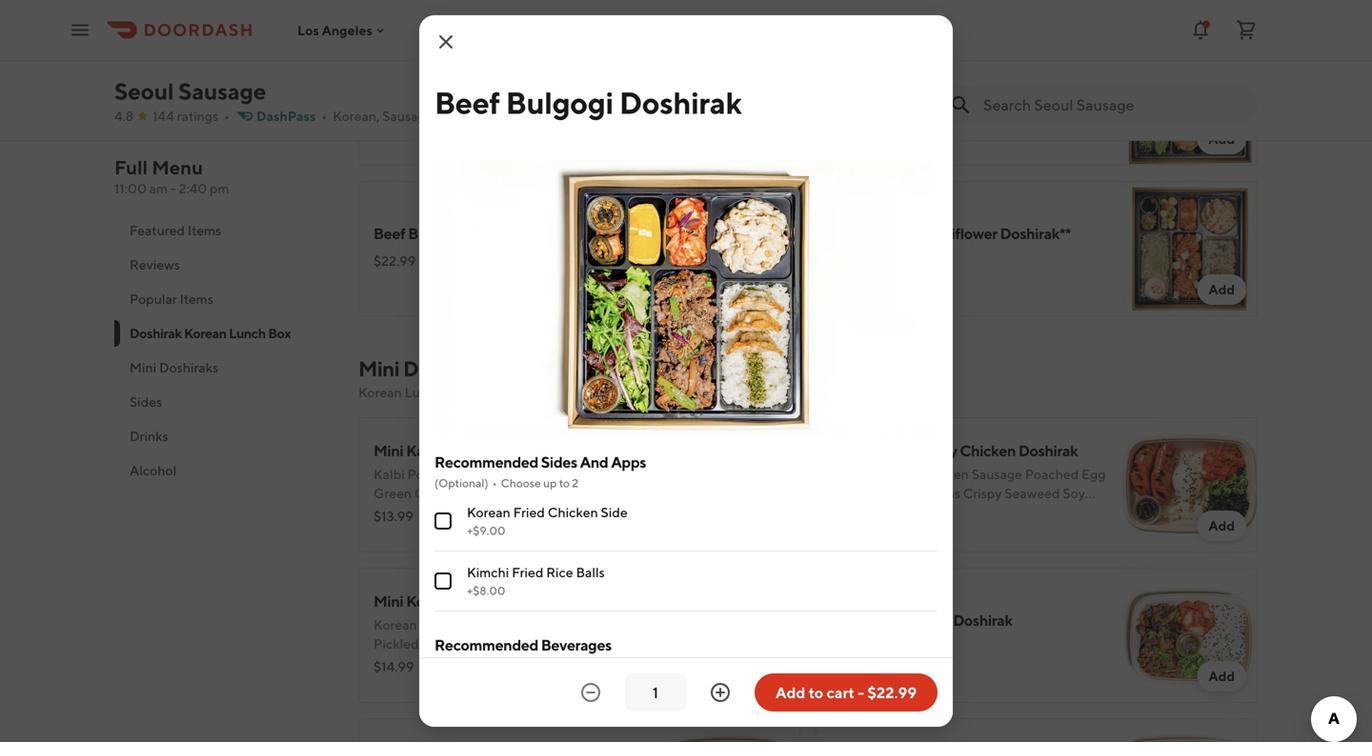 Task type: describe. For each thing, give the bounding box(es) containing it.
• inside recommended sides and apps (optional) • choose up to 2
[[492, 477, 497, 490]]

egg inside mini kalbi pork sausage doshirak kalbi pork sausage poached egg kimchi green onions crispy seaweed soy vinaigrette rice
[[548, 467, 573, 482]]

0.9
[[454, 108, 475, 124]]

kimchi inside the kimchi fried rice balls +$8.00
[[467, 565, 509, 580]]

kalbi pork sausage doshirak image
[[1123, 30, 1258, 166]]

1 vertical spatial sweet
[[864, 442, 906, 460]]

0 vertical spatial spicy
[[431, 74, 467, 92]]

11:00
[[114, 181, 147, 196]]

to inside button
[[809, 684, 824, 702]]

$22.99 inside button
[[868, 684, 917, 702]]

green inside mini kalbi pork sausage doshirak kalbi pork sausage poached egg kimchi green onions crispy seaweed soy vinaigrette rice
[[374, 486, 412, 501]]

fried for rice
[[512, 565, 544, 580]]

drinks
[[130, 428, 168, 444]]

and
[[580, 453, 608, 471]]

1 vertical spatial beef bulgogi doshirak
[[374, 224, 523, 243]]

fried for cauliflower
[[882, 224, 918, 243]]

doshirak inside mini kalbi pork sausage doshirak kalbi pork sausage poached egg kimchi green onions crispy seaweed soy vinaigrette rice
[[537, 442, 596, 460]]

beef bulgogi doshirak dialog
[[419, 15, 953, 742]]

mini korean fried chicken doshirak korean fried chicken (boneless) white pickled radish green onions cabbage slaw w/ creamy house sauce rice
[[374, 592, 640, 671]]

mini beef bulgogi doshirak image
[[1123, 568, 1258, 703]]

mini for mini sweet & spicy chicken doshirak sweet & spicy chicken sausage poached egg kimchi green onions crispy seaweed soy vinaigrette rice
[[831, 442, 861, 460]]

100%
[[901, 93, 936, 109]]

fried for chicken
[[513, 505, 545, 520]]

cabbage
[[553, 636, 609, 652]]

korean fried chicken side +$9.00
[[467, 505, 628, 538]]

kimchi inside mini kalbi pork sausage doshirak kalbi pork sausage poached egg kimchi green onions crispy seaweed soy vinaigrette rice
[[575, 467, 617, 482]]

seoul sausage
[[114, 78, 266, 105]]

doshirak korean lunch box
[[130, 325, 291, 341]]

4.8
[[114, 108, 134, 124]]

1 vertical spatial spicy
[[921, 442, 957, 460]]

popular
[[130, 291, 177, 307]]

add for kalbi pork sausage doshirak
[[1209, 131, 1235, 147]]

notification bell image
[[1189, 19, 1212, 41]]

mini for mini korean fried chicken doshirak korean fried chicken (boneless) white pickled radish green onions cabbage slaw w/ creamy house sauce rice
[[374, 592, 404, 610]]

pm
[[210, 181, 229, 196]]

seaweed inside mini sweet & spicy chicken doshirak sweet & spicy chicken sausage poached egg kimchi green onions crispy seaweed soy vinaigrette rice
[[1005, 486, 1060, 501]]

sides button
[[114, 385, 335, 419]]

0 vertical spatial &
[[419, 74, 428, 92]]

mini kbbq spicy chicken doshirak image
[[665, 719, 801, 742]]

100% (6)
[[901, 93, 956, 109]]

seaweed inside mini kalbi pork sausage doshirak kalbi pork sausage poached egg kimchi green onions crispy seaweed soy vinaigrette rice
[[502, 486, 558, 501]]

beef bulgogi doshirak image
[[665, 181, 801, 316]]

rice inside 'mini korean fried chicken doshirak korean fried chicken (boneless) white pickled radish green onions cabbage slaw w/ creamy house sauce rice'
[[524, 655, 551, 671]]

los
[[297, 22, 319, 38]]

144 ratings •
[[153, 108, 230, 124]]

radish
[[422, 636, 463, 652]]

Current quantity is 1 number field
[[637, 682, 675, 703]]

add button for mini beef bulgogi doshirak
[[1197, 661, 1247, 692]]

angeles
[[322, 22, 373, 38]]

add to cart - $22.99 button
[[755, 674, 938, 712]]

featured
[[130, 223, 185, 238]]

korean fried cauliflower doshirak** image
[[1123, 181, 1258, 316]]

side
[[601, 505, 628, 520]]

onions inside 'mini korean fried chicken doshirak korean fried chicken (boneless) white pickled radish green onions cabbage slaw w/ creamy house sauce rice'
[[507, 636, 551, 652]]

cart
[[827, 684, 855, 702]]

mini for mini beef bulgogi doshirak
[[831, 611, 861, 630]]

korean,
[[333, 108, 380, 124]]

+$9.00
[[467, 524, 506, 538]]

apps
[[611, 453, 646, 471]]

add to cart - $22.99
[[776, 684, 917, 702]]

2 horizontal spatial kalbi
[[831, 64, 866, 82]]

mini for mini doshiraks korean lunch boxes - mini versions
[[358, 356, 399, 381]]

recommended sides and apps group
[[435, 452, 938, 612]]

rice inside mini sweet & spicy chicken doshirak sweet & spicy chicken sausage poached egg kimchi green onions crispy seaweed soy vinaigrette rice
[[902, 505, 929, 520]]

box
[[268, 325, 291, 341]]

pickled
[[374, 636, 419, 652]]

1 horizontal spatial pork
[[444, 442, 475, 460]]

open menu image
[[69, 19, 91, 41]]

$22.99 for korean
[[831, 253, 873, 269]]

rice inside mini kalbi pork sausage doshirak kalbi pork sausage poached egg kimchi green onions crispy seaweed soy vinaigrette rice
[[445, 505, 472, 520]]

up
[[543, 477, 557, 490]]

1 horizontal spatial &
[[872, 467, 880, 482]]

choose
[[501, 477, 541, 490]]

mi
[[477, 108, 492, 124]]

beverages
[[541, 636, 612, 654]]

house
[[443, 655, 482, 671]]

sides inside recommended sides and apps (optional) • choose up to 2
[[541, 453, 577, 471]]

2 vertical spatial spicy
[[883, 467, 916, 482]]

poached inside mini sweet & spicy chicken doshirak sweet & spicy chicken sausage poached egg kimchi green onions crispy seaweed soy vinaigrette rice
[[1025, 467, 1079, 482]]

$21.99
[[374, 102, 414, 118]]

+$8.00
[[467, 584, 506, 598]]

ratings
[[177, 108, 218, 124]]

doshirak**
[[1000, 224, 1071, 243]]

los angeles button
[[297, 22, 388, 38]]

cauliflower
[[920, 224, 998, 243]]

doshirak inside dialog
[[619, 85, 742, 121]]

recommended sides and apps (optional) • choose up to 2
[[435, 453, 646, 490]]

creamy
[[392, 655, 440, 671]]

0 horizontal spatial beef
[[374, 224, 405, 243]]

- inside full menu 11:00 am - 2:40 pm
[[170, 181, 176, 196]]

(optional)
[[435, 477, 489, 490]]

featured items
[[130, 223, 221, 238]]

2 horizontal spatial bulgogi
[[898, 611, 951, 630]]

doshiraks for mini doshiraks korean lunch boxes - mini versions
[[403, 356, 494, 381]]

0 vertical spatial sweet
[[374, 74, 416, 92]]

add button for beef bulgogi doshirak
[[740, 274, 789, 305]]

mini kalbi pork sausage doshirak kalbi pork sausage poached egg kimchi green onions crispy seaweed soy vinaigrette rice
[[374, 442, 617, 520]]

green inside 'mini korean fried chicken doshirak korean fried chicken (boneless) white pickled radish green onions cabbage slaw w/ creamy house sauce rice'
[[466, 636, 504, 652]]

sauce
[[484, 655, 521, 671]]

dashpass
[[256, 108, 316, 124]]

soy inside mini sweet & spicy chicken doshirak sweet & spicy chicken sausage poached egg kimchi green onions crispy seaweed soy vinaigrette rice
[[1063, 486, 1085, 501]]

mini sweet & spicy chicken doshirak image
[[1123, 417, 1258, 553]]

2 vertical spatial kalbi
[[374, 467, 405, 482]]

balls
[[576, 565, 605, 580]]

crispy inside mini sweet & spicy chicken doshirak sweet & spicy chicken sausage poached egg kimchi green onions crispy seaweed soy vinaigrette rice
[[963, 486, 1002, 501]]



Task type: locate. For each thing, give the bounding box(es) containing it.
lunch inside mini doshiraks korean lunch boxes - mini versions
[[405, 385, 443, 400]]

mini for mini kalbi pork sausage doshirak kalbi pork sausage poached egg kimchi green onions crispy seaweed soy vinaigrette rice
[[374, 442, 404, 460]]

• left korean,
[[322, 108, 327, 124]]

korean fried chicken (kfc) doshirak ** image
[[665, 0, 801, 15]]

- inside mini doshiraks korean lunch boxes - mini versions
[[485, 385, 491, 400]]

bulgogi inside dialog
[[506, 85, 614, 121]]

1 horizontal spatial spicy
[[883, 467, 916, 482]]

menu
[[152, 156, 203, 179]]

0 horizontal spatial doshiraks
[[159, 360, 219, 376]]

mini inside mini kalbi pork sausage doshirak kalbi pork sausage poached egg kimchi green onions crispy seaweed soy vinaigrette rice
[[374, 442, 404, 460]]

0 vertical spatial to
[[559, 477, 570, 490]]

add button for korean fried cauliflower doshirak**
[[1197, 274, 1247, 305]]

close beef bulgogi doshirak image
[[435, 30, 457, 53]]

0 horizontal spatial vinaigrette
[[374, 505, 442, 520]]

recommended for recommended sides and apps (optional) • choose up to 2
[[435, 453, 538, 471]]

chicken inside korean fried chicken side +$9.00
[[548, 505, 598, 520]]

2 horizontal spatial &
[[909, 442, 918, 460]]

rice inside the kimchi fried rice balls +$8.00
[[546, 565, 573, 580]]

vinaigrette
[[374, 505, 442, 520], [831, 505, 899, 520]]

egg inside mini sweet & spicy chicken doshirak sweet & spicy chicken sausage poached egg kimchi green onions crispy seaweed soy vinaigrette rice
[[1082, 467, 1106, 482]]

1 horizontal spatial vinaigrette
[[831, 505, 899, 520]]

kalbi
[[831, 64, 866, 82], [406, 442, 441, 460], [374, 467, 405, 482]]

mini kalbi pork sausage doshirak image
[[665, 417, 801, 553]]

0 horizontal spatial to
[[559, 477, 570, 490]]

1 vertical spatial -
[[485, 385, 491, 400]]

0 horizontal spatial egg
[[548, 467, 573, 482]]

Item Search search field
[[984, 94, 1243, 115]]

2 vertical spatial &
[[872, 467, 880, 482]]

2 vertical spatial bulgogi
[[898, 611, 951, 630]]

to left 2 on the left of page
[[559, 477, 570, 490]]

versions
[[522, 385, 571, 400]]

korean, sausage • 0.9 mi
[[333, 108, 492, 124]]

increase quantity by 1 image
[[709, 681, 732, 704]]

lunch left box
[[229, 325, 266, 341]]

2 horizontal spatial onions
[[917, 486, 961, 501]]

beef bulgogi doshirak
[[435, 85, 742, 121], [374, 224, 523, 243]]

w/
[[374, 655, 390, 671]]

reviews
[[130, 257, 180, 273]]

lunch left boxes
[[405, 385, 443, 400]]

- right am
[[170, 181, 176, 196]]

doshiraks inside mini doshiraks button
[[159, 360, 219, 376]]

egg
[[548, 467, 573, 482], [1082, 467, 1106, 482]]

2 soy from the left
[[1063, 486, 1085, 501]]

fried inside korean fried chicken side +$9.00
[[513, 505, 545, 520]]

green
[[374, 486, 412, 501], [876, 486, 914, 501], [466, 636, 504, 652]]

add for mini beef bulgogi doshirak
[[1209, 669, 1235, 684]]

poached
[[492, 467, 546, 482], [1025, 467, 1079, 482]]

add item to cart image
[[751, 0, 778, 4]]

0 horizontal spatial kimchi
[[467, 565, 509, 580]]

2 horizontal spatial pork
[[868, 64, 900, 82]]

None checkbox
[[435, 513, 452, 530], [435, 573, 452, 590], [435, 513, 452, 530], [435, 573, 452, 590]]

recommended beverages
[[435, 636, 612, 654]]

doshiraks up boxes
[[403, 356, 494, 381]]

• left the 0.9
[[441, 108, 446, 124]]

2 vertical spatial sweet
[[831, 467, 869, 482]]

lunch
[[229, 325, 266, 341], [405, 385, 443, 400]]

1 horizontal spatial doshiraks
[[403, 356, 494, 381]]

add for korean fried cauliflower doshirak**
[[1209, 282, 1235, 297]]

mini inside 'mini korean fried chicken doshirak korean fried chicken (boneless) white pickled radish green onions cabbage slaw w/ creamy house sauce rice'
[[374, 592, 404, 610]]

to left cart
[[809, 684, 824, 702]]

1 horizontal spatial soy
[[1063, 486, 1085, 501]]

popular items
[[130, 291, 213, 307]]

0 vertical spatial bulgogi
[[506, 85, 614, 121]]

1 poached from the left
[[492, 467, 546, 482]]

mini inside button
[[130, 360, 156, 376]]

1 crispy from the left
[[461, 486, 500, 501]]

doshiraks down doshirak korean lunch box
[[159, 360, 219, 376]]

seoul
[[114, 78, 174, 105]]

0 vertical spatial lunch
[[229, 325, 266, 341]]

beef inside dialog
[[435, 85, 500, 121]]

mini korean fried chicken doshirak image
[[665, 568, 801, 703]]

2 horizontal spatial spicy
[[921, 442, 957, 460]]

0 vertical spatial sides
[[130, 394, 162, 410]]

(6)
[[938, 93, 956, 109]]

doshirak
[[961, 64, 1021, 82], [588, 74, 647, 92], [619, 85, 742, 121], [463, 224, 523, 243], [130, 325, 182, 341], [537, 442, 596, 460], [1019, 442, 1078, 460], [554, 592, 614, 610], [953, 611, 1013, 630]]

to inside recommended sides and apps (optional) • choose up to 2
[[559, 477, 570, 490]]

onions
[[414, 486, 458, 501], [917, 486, 961, 501], [507, 636, 551, 652]]

mini doshiraks
[[130, 360, 219, 376]]

1 vertical spatial beef
[[374, 224, 405, 243]]

kimchi fried rice balls +$8.00
[[467, 565, 605, 598]]

1 horizontal spatial beef
[[435, 85, 500, 121]]

crispy inside mini kalbi pork sausage doshirak kalbi pork sausage poached egg kimchi green onions crispy seaweed soy vinaigrette rice
[[461, 486, 500, 501]]

(boneless)
[[508, 617, 571, 633]]

- left mini
[[485, 385, 491, 400]]

crispy
[[461, 486, 500, 501], [963, 486, 1002, 501]]

sausage
[[902, 64, 959, 82], [529, 74, 585, 92], [178, 78, 266, 105], [382, 108, 433, 124], [478, 442, 534, 460], [438, 467, 489, 482], [972, 467, 1023, 482]]

2
[[572, 477, 579, 490]]

onions inside mini kalbi pork sausage doshirak kalbi pork sausage poached egg kimchi green onions crispy seaweed soy vinaigrette rice
[[414, 486, 458, 501]]

items
[[188, 223, 221, 238], [180, 291, 213, 307]]

sweet & spicy chicken sausage doshirak
[[374, 74, 647, 92]]

2 crispy from the left
[[963, 486, 1002, 501]]

full
[[114, 156, 148, 179]]

1 vertical spatial pork
[[444, 442, 475, 460]]

0 items, open order cart image
[[1235, 19, 1258, 41]]

1 vertical spatial sides
[[541, 453, 577, 471]]

recommended inside recommended sides and apps (optional) • choose up to 2
[[435, 453, 538, 471]]

poached inside mini kalbi pork sausage doshirak kalbi pork sausage poached egg kimchi green onions crispy seaweed soy vinaigrette rice
[[492, 467, 546, 482]]

2 seaweed from the left
[[1005, 486, 1060, 501]]

0 horizontal spatial spicy
[[431, 74, 467, 92]]

chicken
[[470, 74, 526, 92], [960, 442, 1016, 460], [919, 467, 969, 482], [548, 505, 598, 520], [495, 592, 551, 610], [454, 617, 505, 633]]

1 soy from the left
[[561, 486, 583, 501]]

0 vertical spatial kimchi
[[575, 467, 617, 482]]

full menu 11:00 am - 2:40 pm
[[114, 156, 229, 196]]

0 horizontal spatial crispy
[[461, 486, 500, 501]]

1 horizontal spatial bulgogi
[[506, 85, 614, 121]]

alcohol button
[[114, 454, 335, 488]]

0 horizontal spatial lunch
[[229, 325, 266, 341]]

1 horizontal spatial seaweed
[[1005, 486, 1060, 501]]

0 horizontal spatial soy
[[561, 486, 583, 501]]

1 egg from the left
[[548, 467, 573, 482]]

vinaigrette inside mini sweet & spicy chicken doshirak sweet & spicy chicken sausage poached egg kimchi green onions crispy seaweed soy vinaigrette rice
[[831, 505, 899, 520]]

•
[[224, 108, 230, 124], [322, 108, 327, 124], [441, 108, 446, 124], [492, 477, 497, 490]]

items for popular items
[[180, 291, 213, 307]]

featured items button
[[114, 213, 335, 248]]

doshiraks for mini doshiraks
[[159, 360, 219, 376]]

add for beef bulgogi doshirak
[[751, 282, 778, 297]]

sides up the drinks
[[130, 394, 162, 410]]

onions inside mini sweet & spicy chicken doshirak sweet & spicy chicken sausage poached egg kimchi green onions crispy seaweed soy vinaigrette rice
[[917, 486, 961, 501]]

- inside button
[[858, 684, 864, 702]]

decrease quantity by 1 image
[[579, 681, 602, 704]]

0 vertical spatial kalbi
[[831, 64, 866, 82]]

mini
[[358, 356, 399, 381], [130, 360, 156, 376], [374, 442, 404, 460], [831, 442, 861, 460], [374, 592, 404, 610], [831, 611, 861, 630]]

1 vertical spatial to
[[809, 684, 824, 702]]

2 recommended from the top
[[435, 636, 538, 654]]

1 recommended from the top
[[435, 453, 538, 471]]

kimchi inside mini sweet & spicy chicken doshirak sweet & spicy chicken sausage poached egg kimchi green onions crispy seaweed soy vinaigrette rice
[[831, 486, 873, 501]]

0 vertical spatial beef
[[435, 85, 500, 121]]

add
[[1209, 131, 1235, 147], [751, 282, 778, 297], [1209, 282, 1235, 297], [1209, 518, 1235, 534], [751, 669, 778, 684], [1209, 669, 1235, 684], [776, 684, 806, 702]]

fried
[[882, 224, 918, 243], [513, 505, 545, 520], [512, 565, 544, 580], [457, 592, 493, 610], [420, 617, 452, 633]]

2 vertical spatial pork
[[408, 467, 436, 482]]

recommended up sauce
[[435, 636, 538, 654]]

1 horizontal spatial sides
[[541, 453, 577, 471]]

alcohol
[[130, 463, 177, 478]]

vinaigrette inside mini kalbi pork sausage doshirak kalbi pork sausage poached egg kimchi green onions crispy seaweed soy vinaigrette rice
[[374, 505, 442, 520]]

1 horizontal spatial egg
[[1082, 467, 1106, 482]]

0 horizontal spatial sides
[[130, 394, 162, 410]]

items up doshirak korean lunch box
[[180, 291, 213, 307]]

sausage inside mini sweet & spicy chicken doshirak sweet & spicy chicken sausage poached egg kimchi green onions crispy seaweed soy vinaigrette rice
[[972, 467, 1023, 482]]

recommended
[[435, 453, 538, 471], [435, 636, 538, 654]]

0 horizontal spatial poached
[[492, 467, 546, 482]]

2 egg from the left
[[1082, 467, 1106, 482]]

doshirak inside mini sweet & spicy chicken doshirak sweet & spicy chicken sausage poached egg kimchi green onions crispy seaweed soy vinaigrette rice
[[1019, 442, 1078, 460]]

sides up up at the bottom left of the page
[[541, 453, 577, 471]]

• left choose
[[492, 477, 497, 490]]

dashpass •
[[256, 108, 327, 124]]

0 horizontal spatial bulgogi
[[408, 224, 461, 243]]

2 horizontal spatial -
[[858, 684, 864, 702]]

mini doshiraks korean lunch boxes - mini versions
[[358, 356, 571, 400]]

drinks button
[[114, 419, 335, 454]]

add for mini sweet & spicy chicken doshirak
[[1209, 518, 1235, 534]]

doshirak inside 'mini korean fried chicken doshirak korean fried chicken (boneless) white pickled radish green onions cabbage slaw w/ creamy house sauce rice'
[[554, 592, 614, 610]]

2 vertical spatial kimchi
[[467, 565, 509, 580]]

1 vertical spatial bulgogi
[[408, 224, 461, 243]]

2 horizontal spatial green
[[876, 486, 914, 501]]

items up reviews button
[[188, 223, 221, 238]]

0 vertical spatial recommended
[[435, 453, 538, 471]]

spicy
[[431, 74, 467, 92], [921, 442, 957, 460], [883, 467, 916, 482]]

1 vertical spatial lunch
[[405, 385, 443, 400]]

1 horizontal spatial to
[[809, 684, 824, 702]]

2 vinaigrette from the left
[[831, 505, 899, 520]]

kalbi pork sausage doshirak
[[831, 64, 1021, 82]]

add for mini korean fried chicken doshirak
[[751, 669, 778, 684]]

green inside mini sweet & spicy chicken doshirak sweet & spicy chicken sausage poached egg kimchi green onions crispy seaweed soy vinaigrette rice
[[876, 486, 914, 501]]

add inside button
[[776, 684, 806, 702]]

1 horizontal spatial lunch
[[405, 385, 443, 400]]

doshiraks inside mini doshiraks korean lunch boxes - mini versions
[[403, 356, 494, 381]]

-
[[170, 181, 176, 196], [485, 385, 491, 400], [858, 684, 864, 702]]

mini korean fried cauliflower doshirak image
[[1123, 719, 1258, 742]]

soy inside mini kalbi pork sausage doshirak kalbi pork sausage poached egg kimchi green onions crispy seaweed soy vinaigrette rice
[[561, 486, 583, 501]]

sweet
[[374, 74, 416, 92], [864, 442, 906, 460], [831, 467, 869, 482]]

mini sweet & spicy chicken doshirak sweet & spicy chicken sausage poached egg kimchi green onions crispy seaweed soy vinaigrette rice
[[831, 442, 1106, 520]]

1 vertical spatial items
[[180, 291, 213, 307]]

korean inside korean fried chicken side +$9.00
[[467, 505, 511, 520]]

mini
[[493, 385, 519, 400]]

mini inside mini sweet & spicy chicken doshirak sweet & spicy chicken sausage poached egg kimchi green onions crispy seaweed soy vinaigrette rice
[[831, 442, 861, 460]]

0 horizontal spatial &
[[419, 74, 428, 92]]

mini for mini doshiraks
[[130, 360, 156, 376]]

1 vertical spatial &
[[909, 442, 918, 460]]

2:40
[[179, 181, 207, 196]]

1 vertical spatial kimchi
[[831, 486, 873, 501]]

2 horizontal spatial kimchi
[[831, 486, 873, 501]]

korean
[[831, 224, 880, 243], [184, 325, 226, 341], [358, 385, 402, 400], [467, 505, 511, 520], [406, 592, 455, 610], [374, 617, 417, 633]]

0 horizontal spatial -
[[170, 181, 176, 196]]

0 vertical spatial -
[[170, 181, 176, 196]]

1 horizontal spatial -
[[485, 385, 491, 400]]

$13.99
[[374, 508, 414, 524]]

• right ratings
[[224, 108, 230, 124]]

bulgogi
[[506, 85, 614, 121], [408, 224, 461, 243], [898, 611, 951, 630]]

2 poached from the left
[[1025, 467, 1079, 482]]

2 vertical spatial -
[[858, 684, 864, 702]]

- right cart
[[858, 684, 864, 702]]

to
[[559, 477, 570, 490], [809, 684, 824, 702]]

1 horizontal spatial poached
[[1025, 467, 1079, 482]]

$22.99
[[374, 253, 416, 269], [831, 253, 873, 269], [868, 684, 917, 702]]

2 vertical spatial beef
[[864, 611, 896, 630]]

1 vertical spatial kalbi
[[406, 442, 441, 460]]

0 horizontal spatial pork
[[408, 467, 436, 482]]

$14.99
[[374, 659, 414, 675]]

1 horizontal spatial kimchi
[[575, 467, 617, 482]]

sides
[[130, 394, 162, 410], [541, 453, 577, 471]]

los angeles
[[297, 22, 373, 38]]

1 horizontal spatial crispy
[[963, 486, 1002, 501]]

1 horizontal spatial kalbi
[[406, 442, 441, 460]]

0 horizontal spatial onions
[[414, 486, 458, 501]]

1 vertical spatial recommended
[[435, 636, 538, 654]]

white
[[574, 617, 612, 633]]

1 horizontal spatial onions
[[507, 636, 551, 652]]

mini doshiraks button
[[114, 351, 335, 385]]

popular items button
[[114, 282, 335, 316]]

beef
[[435, 85, 500, 121], [374, 224, 405, 243], [864, 611, 896, 630]]

rice
[[445, 505, 472, 520], [902, 505, 929, 520], [546, 565, 573, 580], [524, 655, 551, 671]]

beef bulgogi doshirak inside dialog
[[435, 85, 742, 121]]

recommended up (optional)
[[435, 453, 538, 471]]

add button for kalbi pork sausage doshirak
[[1197, 124, 1247, 154]]

kbbq spicy chicken image
[[1123, 0, 1258, 15]]

0 horizontal spatial seaweed
[[502, 486, 558, 501]]

mini beef bulgogi doshirak
[[831, 611, 1013, 630]]

reviews button
[[114, 248, 335, 282]]

0 vertical spatial items
[[188, 223, 221, 238]]

items for featured items
[[188, 223, 221, 238]]

korean fried cauliflower doshirak**
[[831, 224, 1071, 243]]

doshiraks
[[403, 356, 494, 381], [159, 360, 219, 376]]

slaw
[[612, 636, 640, 652]]

2 horizontal spatial beef
[[864, 611, 896, 630]]

0 vertical spatial pork
[[868, 64, 900, 82]]

1 vinaigrette from the left
[[374, 505, 442, 520]]

korean inside mini doshiraks korean lunch boxes - mini versions
[[358, 385, 402, 400]]

seaweed
[[502, 486, 558, 501], [1005, 486, 1060, 501]]

1 seaweed from the left
[[502, 486, 558, 501]]

0 horizontal spatial green
[[374, 486, 412, 501]]

0 horizontal spatial kalbi
[[374, 467, 405, 482]]

sweet & spicy chicken sausage doshirak image
[[665, 30, 801, 166]]

$22.99 for beef
[[374, 253, 416, 269]]

mini inside mini doshiraks korean lunch boxes - mini versions
[[358, 356, 399, 381]]

kimchi
[[575, 467, 617, 482], [831, 486, 873, 501], [467, 565, 509, 580]]

recommended for recommended beverages
[[435, 636, 538, 654]]

boxes
[[445, 385, 482, 400]]

sides inside button
[[130, 394, 162, 410]]

144
[[153, 108, 174, 124]]

soy
[[561, 486, 583, 501], [1063, 486, 1085, 501]]

0 vertical spatial beef bulgogi doshirak
[[435, 85, 742, 121]]

fried inside the kimchi fried rice balls +$8.00
[[512, 565, 544, 580]]

1 horizontal spatial green
[[466, 636, 504, 652]]

am
[[149, 181, 168, 196]]



Task type: vqa. For each thing, say whether or not it's contained in the screenshot.
$​0 related to Body Energy Club - Santa Monica & Westmount
no



